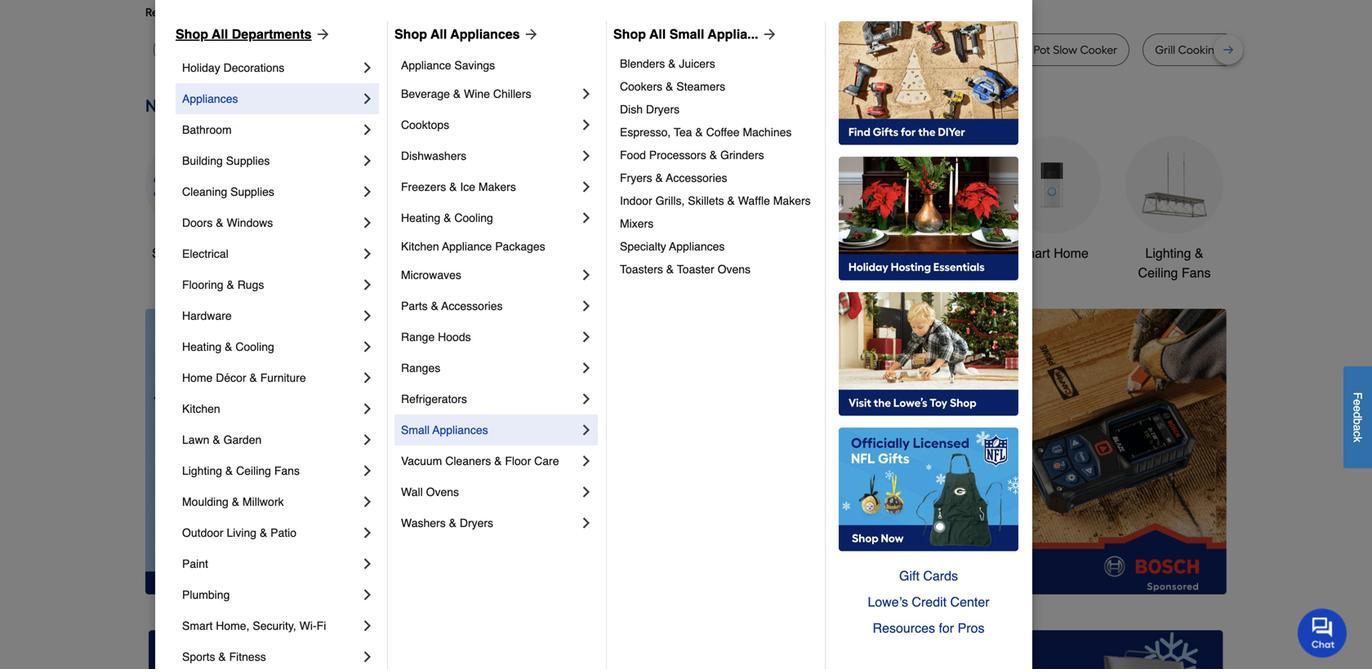 Task type: describe. For each thing, give the bounding box(es) containing it.
dish dryers link
[[620, 98, 814, 121]]

espresso,
[[620, 126, 671, 139]]

chevron right image for lawn & garden
[[359, 432, 376, 448]]

grinders
[[720, 149, 764, 162]]

resources
[[873, 621, 935, 636]]

0 vertical spatial small
[[670, 27, 704, 42]]

1 vertical spatial small
[[401, 424, 430, 437]]

all for deals
[[186, 246, 200, 261]]

vacuum
[[401, 455, 442, 468]]

chevron right image for holiday decorations link
[[359, 60, 376, 76]]

small appliances link
[[401, 415, 578, 446]]

tools inside outdoor tools & equipment
[[811, 246, 841, 261]]

1 horizontal spatial dryers
[[646, 103, 680, 116]]

grill cooking grate & warming rack
[[1155, 43, 1345, 57]]

appliances up arrow left image
[[433, 424, 488, 437]]

0 horizontal spatial ovens
[[426, 486, 459, 499]]

toaster
[[677, 263, 714, 276]]

credit
[[912, 595, 947, 610]]

arrow right image for shop all departments
[[312, 26, 331, 42]]

outdoor living & patio link
[[182, 518, 359, 549]]

fitness
[[229, 651, 266, 664]]

arrow right image
[[1197, 452, 1213, 468]]

chevron right image for outdoor living & patio
[[359, 525, 376, 542]]

chevron right image for beverage & wine chillers
[[578, 86, 595, 102]]

1 vertical spatial fans
[[274, 465, 300, 478]]

scroll to item #2 element
[[787, 564, 829, 574]]

1 vertical spatial makers
[[773, 194, 811, 207]]

0 vertical spatial heating & cooling link
[[401, 203, 578, 234]]

0 horizontal spatial makers
[[479, 181, 516, 194]]

kitchen link
[[182, 394, 359, 425]]

1 e from the top
[[1351, 400, 1365, 406]]

lawn & garden
[[182, 434, 262, 447]]

chevron right image for the vacuum cleaners & floor care link
[[578, 453, 595, 470]]

chevron right image for hardware
[[359, 308, 376, 324]]

chevron right image for home décor & furniture
[[359, 370, 376, 386]]

appliance savings
[[401, 59, 495, 72]]

cooktops link
[[401, 109, 578, 140]]

dishwashers
[[401, 149, 467, 163]]

tools link
[[390, 136, 488, 263]]

cooktops
[[401, 118, 449, 132]]

paint link
[[182, 549, 359, 580]]

chevron right image for washers & dryers
[[578, 515, 595, 532]]

lowe's
[[868, 595, 908, 610]]

d
[[1351, 412, 1365, 419]]

chat invite button image
[[1298, 609, 1348, 658]]

b
[[1351, 419, 1365, 425]]

appliances down holiday at the top
[[182, 92, 238, 105]]

specialty appliances
[[620, 240, 725, 253]]

appliances up toaster
[[669, 240, 725, 253]]

shop for shop all small applia...
[[613, 27, 646, 42]]

1 tools from the left
[[424, 246, 455, 261]]

equipment
[[776, 265, 838, 281]]

0 horizontal spatial kitchen
[[182, 403, 220, 416]]

accessories for fryers & accessories
[[666, 172, 727, 185]]

chevron right image for range hoods
[[578, 329, 595, 346]]

living
[[227, 527, 257, 540]]

toasters
[[620, 263, 663, 276]]

cooling for bottommost "heating & cooling" link
[[236, 341, 274, 354]]

decorations for holiday
[[223, 61, 284, 74]]

2 cooking from the left
[[1178, 43, 1222, 57]]

vacuum cleaners & floor care link
[[401, 446, 578, 477]]

shop all small applia... link
[[613, 25, 778, 44]]

warming
[[1268, 43, 1316, 57]]

crock for crock pot slow cooker
[[1000, 43, 1031, 57]]

moulding & millwork link
[[182, 487, 359, 518]]

waffle
[[738, 194, 770, 207]]

espresso, tea & coffee machines link
[[620, 121, 814, 144]]

2 cooker from the left
[[1080, 43, 1118, 57]]

coffee
[[706, 126, 740, 139]]

wall ovens
[[401, 486, 459, 499]]

flooring
[[182, 279, 223, 292]]

arrow right image for shop all small applia...
[[758, 26, 778, 42]]

arrow left image
[[449, 452, 466, 468]]

millwork
[[243, 496, 284, 509]]

for inside resources for pros link
[[939, 621, 954, 636]]

arrow right image for shop all appliances
[[520, 26, 540, 42]]

instant pot
[[908, 43, 963, 57]]

1 horizontal spatial fans
[[1182, 265, 1211, 281]]

appliance inside kitchen appliance packages link
[[442, 240, 492, 253]]

microwave
[[488, 43, 545, 57]]

heating for bottommost "heating & cooling" link
[[182, 341, 222, 354]]

lawn
[[182, 434, 209, 447]]

0 horizontal spatial lighting & ceiling fans link
[[182, 456, 359, 487]]

appliance inside appliance savings link
[[401, 59, 451, 72]]

heating for the topmost "heating & cooling" link
[[401, 212, 440, 225]]

1 cooking from the left
[[807, 43, 850, 57]]

triple slow cooker
[[355, 43, 451, 57]]

chevron right image for cooktops
[[578, 117, 595, 133]]

wine
[[464, 87, 490, 100]]

fryers & accessories
[[620, 172, 727, 185]]

cookers & steamers
[[620, 80, 725, 93]]

doors
[[182, 216, 213, 230]]

wall
[[401, 486, 423, 499]]

paint
[[182, 558, 208, 571]]

chevron right image for small appliances
[[578, 422, 595, 439]]

instant
[[908, 43, 943, 57]]

home,
[[216, 620, 250, 633]]

rugs
[[237, 279, 264, 292]]

parts
[[401, 300, 428, 313]]

0 vertical spatial lighting & ceiling fans link
[[1126, 136, 1224, 283]]

2 e from the top
[[1351, 406, 1365, 412]]

christmas
[[533, 246, 591, 261]]

chevron right image for lighting & ceiling fans
[[359, 463, 376, 479]]

cleaners
[[445, 455, 491, 468]]

1 vertical spatial lighting & ceiling fans
[[182, 465, 300, 478]]

smart home, security, wi-fi link
[[182, 611, 359, 642]]

shop all departments link
[[176, 25, 331, 44]]

officially licensed n f l gifts. shop now. image
[[839, 428, 1019, 552]]

plumbing link
[[182, 580, 359, 611]]

chillers
[[493, 87, 531, 100]]

all for appliances
[[431, 27, 447, 42]]

moulding
[[182, 496, 229, 509]]

freezers
[[401, 181, 446, 194]]

ice
[[460, 181, 475, 194]]

holiday
[[182, 61, 220, 74]]

1 horizontal spatial bathroom
[[901, 246, 958, 261]]

smart for smart home, security, wi-fi
[[182, 620, 213, 633]]

range hoods
[[401, 331, 471, 344]]

appliances link
[[182, 83, 359, 114]]

applia...
[[708, 27, 758, 42]]

lawn & garden link
[[182, 425, 359, 456]]

recommended
[[145, 5, 224, 19]]

ovens inside 'link'
[[718, 263, 751, 276]]

shop all departments
[[176, 27, 312, 42]]

ranges link
[[401, 353, 578, 384]]

1 vertical spatial lighting
[[182, 465, 222, 478]]

doors & windows
[[182, 216, 273, 230]]

pot for instant pot
[[946, 43, 963, 57]]

grills,
[[656, 194, 685, 207]]

processors
[[649, 149, 706, 162]]

chevron right image for kitchen
[[359, 401, 376, 417]]

windows
[[227, 216, 273, 230]]

shop all deals
[[152, 246, 237, 261]]

k
[[1351, 437, 1365, 443]]

heating & cooling for the topmost "heating & cooling" link
[[401, 212, 493, 225]]

beverage
[[401, 87, 450, 100]]

smart home, security, wi-fi
[[182, 620, 326, 633]]

& inside outdoor tools & equipment
[[845, 246, 854, 261]]

microwaves link
[[401, 260, 578, 291]]



Task type: locate. For each thing, give the bounding box(es) containing it.
slow
[[387, 43, 411, 57], [1053, 43, 1077, 57]]

rack
[[1319, 43, 1345, 57]]

1 vertical spatial cooling
[[236, 341, 274, 354]]

outdoor inside outdoor living & patio link
[[182, 527, 223, 540]]

2 horizontal spatial arrow right image
[[758, 26, 778, 42]]

1 vertical spatial heating & cooling
[[182, 341, 274, 354]]

0 horizontal spatial heating & cooling link
[[182, 332, 359, 363]]

1 horizontal spatial cooker
[[1080, 43, 1118, 57]]

for left pros
[[939, 621, 954, 636]]

2 horizontal spatial shop
[[613, 27, 646, 42]]

1 horizontal spatial crock
[[1000, 43, 1031, 57]]

supplies
[[226, 154, 270, 167], [230, 185, 274, 198]]

triple
[[355, 43, 384, 57]]

f e e d b a c k button
[[1344, 367, 1372, 469]]

sports & fitness
[[182, 651, 266, 664]]

chevron right image for flooring & rugs
[[359, 277, 376, 293]]

smart home link
[[1003, 136, 1101, 263]]

e up d
[[1351, 400, 1365, 406]]

all up blenders & juicers
[[649, 27, 666, 42]]

shop up triple slow cooker
[[395, 27, 427, 42]]

chevron right image for moulding & millwork
[[359, 494, 376, 511]]

dryers
[[646, 103, 680, 116], [460, 517, 493, 530]]

home décor & furniture
[[182, 372, 306, 385]]

arrow right image down you
[[312, 26, 331, 42]]

heating & cooling
[[401, 212, 493, 225], [182, 341, 274, 354]]

0 horizontal spatial heating
[[182, 341, 222, 354]]

0 horizontal spatial tools
[[424, 246, 455, 261]]

small down recommended searches for you heading
[[670, 27, 704, 42]]

heating down hardware at the top left of the page
[[182, 341, 222, 354]]

blenders & juicers
[[620, 57, 715, 70]]

heating & cooling for bottommost "heating & cooling" link
[[182, 341, 274, 354]]

all up appliance savings
[[431, 27, 447, 42]]

1 vertical spatial bathroom
[[901, 246, 958, 261]]

1 vertical spatial ceiling
[[236, 465, 271, 478]]

lowe's credit center link
[[839, 590, 1019, 616]]

0 horizontal spatial arrow right image
[[312, 26, 331, 42]]

beverage & wine chillers
[[401, 87, 531, 100]]

ovens
[[718, 263, 751, 276], [426, 486, 459, 499]]

heating & cooling up décor
[[182, 341, 274, 354]]

arrow right image inside shop all departments link
[[312, 26, 331, 42]]

crock for crock pot cooking pot
[[754, 43, 784, 57]]

chevron right image for microwaves
[[578, 267, 595, 283]]

all for departments
[[212, 27, 228, 42]]

pot for crock pot slow cooker
[[1034, 43, 1050, 57]]

3 shop from the left
[[613, 27, 646, 42]]

heating & cooling link up kitchen appliance packages on the left top of the page
[[401, 203, 578, 234]]

0 horizontal spatial cooling
[[236, 341, 274, 354]]

1 vertical spatial heating & cooling link
[[182, 332, 359, 363]]

0 horizontal spatial bathroom link
[[182, 114, 359, 145]]

cooling for the topmost "heating & cooling" link
[[454, 212, 493, 225]]

building
[[182, 154, 223, 167]]

2 shop from the left
[[395, 27, 427, 42]]

1 vertical spatial for
[[939, 621, 954, 636]]

arrow right image inside shop all small applia... link
[[758, 26, 778, 42]]

1 vertical spatial accessories
[[441, 300, 503, 313]]

all for small
[[649, 27, 666, 42]]

arrow right image up crock pot cooking pot
[[758, 26, 778, 42]]

chevron right image for ranges link
[[578, 360, 595, 377]]

1 horizontal spatial lighting
[[1146, 246, 1191, 261]]

1 horizontal spatial small
[[670, 27, 704, 42]]

grill
[[1155, 43, 1176, 57]]

shop all deals link
[[145, 136, 243, 263]]

appliances up savings
[[450, 27, 520, 42]]

small up the vacuum
[[401, 424, 430, 437]]

chevron right image for plumbing link
[[359, 587, 376, 604]]

all down the recommended searches for you
[[212, 27, 228, 42]]

1 horizontal spatial bathroom link
[[881, 136, 979, 263]]

toasters & toaster ovens
[[620, 263, 751, 276]]

skillets
[[688, 194, 724, 207]]

all right shop
[[186, 246, 200, 261]]

0 vertical spatial bathroom
[[182, 123, 232, 136]]

floor
[[505, 455, 531, 468]]

1 vertical spatial decorations
[[527, 265, 597, 281]]

1 horizontal spatial heating
[[401, 212, 440, 225]]

0 vertical spatial lighting
[[1146, 246, 1191, 261]]

decorations
[[223, 61, 284, 74], [527, 265, 597, 281]]

gift
[[899, 569, 920, 584]]

cooling up home décor & furniture
[[236, 341, 274, 354]]

countertop
[[548, 43, 608, 57]]

0 horizontal spatial lighting
[[182, 465, 222, 478]]

scroll to item #5 image
[[908, 565, 947, 572]]

accessories
[[666, 172, 727, 185], [441, 300, 503, 313]]

searches
[[226, 5, 274, 19]]

1 horizontal spatial smart
[[1015, 246, 1050, 261]]

0 horizontal spatial cooker
[[414, 43, 451, 57]]

3 pot from the left
[[946, 43, 963, 57]]

freezers & ice makers
[[401, 181, 516, 194]]

resources for pros link
[[839, 616, 1019, 642]]

outdoor for outdoor living & patio
[[182, 527, 223, 540]]

recommended searches for you
[[145, 5, 313, 19]]

1 horizontal spatial lighting & ceiling fans
[[1138, 246, 1211, 281]]

1 horizontal spatial slow
[[1053, 43, 1077, 57]]

decorations down shop all departments link on the left of the page
[[223, 61, 284, 74]]

1 vertical spatial lighting & ceiling fans link
[[182, 456, 359, 487]]

supplies for cleaning supplies
[[230, 185, 274, 198]]

0 horizontal spatial cooking
[[807, 43, 850, 57]]

shop all appliances
[[395, 27, 520, 42]]

1 vertical spatial outdoor
[[182, 527, 223, 540]]

1 horizontal spatial ceiling
[[1138, 265, 1178, 281]]

1 horizontal spatial cooling
[[454, 212, 493, 225]]

chevron right image for cleaning supplies
[[359, 184, 376, 200]]

1 vertical spatial heating
[[182, 341, 222, 354]]

crock
[[754, 43, 784, 57], [1000, 43, 1031, 57]]

cooling up kitchen appliance packages on the left top of the page
[[454, 212, 493, 225]]

0 vertical spatial heating
[[401, 212, 440, 225]]

2 arrow right image from the left
[[520, 26, 540, 42]]

1 shop from the left
[[176, 27, 208, 42]]

up to 30 percent off select grills and accessories. image
[[883, 631, 1224, 670]]

1 horizontal spatial arrow right image
[[520, 26, 540, 42]]

kitchen faucets
[[638, 246, 731, 261]]

for left you
[[277, 5, 292, 19]]

0 horizontal spatial outdoor
[[182, 527, 223, 540]]

heating down freezers
[[401, 212, 440, 225]]

arrow right image
[[312, 26, 331, 42], [520, 26, 540, 42], [758, 26, 778, 42]]

dishwashers link
[[401, 140, 578, 172]]

chevron right image for appliances
[[359, 91, 376, 107]]

appliance up microwaves link
[[442, 240, 492, 253]]

security,
[[253, 620, 296, 633]]

indoor
[[620, 194, 652, 207]]

e
[[1351, 400, 1365, 406], [1351, 406, 1365, 412]]

0 horizontal spatial lighting & ceiling fans
[[182, 465, 300, 478]]

ceiling
[[1138, 265, 1178, 281], [236, 465, 271, 478]]

cooker up appliance savings
[[414, 43, 451, 57]]

parts & accessories link
[[401, 291, 578, 322]]

0 vertical spatial decorations
[[223, 61, 284, 74]]

blenders
[[620, 57, 665, 70]]

all inside 'link'
[[431, 27, 447, 42]]

tea
[[674, 126, 692, 139]]

1 horizontal spatial kitchen
[[401, 240, 439, 253]]

you
[[294, 5, 313, 19]]

heating
[[401, 212, 440, 225], [182, 341, 222, 354]]

doors & windows link
[[182, 207, 359, 239]]

tools up microwaves
[[424, 246, 455, 261]]

4 pot from the left
[[1034, 43, 1050, 57]]

outdoor tools & equipment link
[[758, 136, 856, 283]]

kitchen for kitchen faucets
[[638, 246, 681, 261]]

1 horizontal spatial decorations
[[527, 265, 597, 281]]

1 vertical spatial smart
[[182, 620, 213, 633]]

flooring & rugs link
[[182, 270, 359, 301]]

dryers down cookers & steamers
[[646, 103, 680, 116]]

0 vertical spatial makers
[[479, 181, 516, 194]]

0 horizontal spatial slow
[[387, 43, 411, 57]]

1 horizontal spatial for
[[939, 621, 954, 636]]

cookers & steamers link
[[620, 75, 814, 98]]

1 horizontal spatial lighting & ceiling fans link
[[1126, 136, 1224, 283]]

outdoor tools & equipment
[[760, 246, 854, 281]]

food processors & grinders link
[[620, 144, 814, 167]]

pot for crock pot cooking pot
[[787, 43, 804, 57]]

moulding & millwork
[[182, 496, 284, 509]]

electrical link
[[182, 239, 359, 270]]

for inside recommended searches for you heading
[[277, 5, 292, 19]]

0 vertical spatial cooling
[[454, 212, 493, 225]]

find gifts for the diyer. image
[[839, 21, 1019, 145]]

heating & cooling link up the furniture
[[182, 332, 359, 363]]

0 horizontal spatial accessories
[[441, 300, 503, 313]]

0 vertical spatial ceiling
[[1138, 265, 1178, 281]]

appliance down triple slow cooker
[[401, 59, 451, 72]]

scroll to item #4 image
[[869, 565, 908, 572]]

1 crock from the left
[[754, 43, 784, 57]]

0 horizontal spatial ceiling
[[236, 465, 271, 478]]

chevron right image for refrigerators link
[[578, 391, 595, 408]]

1 horizontal spatial outdoor
[[760, 246, 808, 261]]

1 slow from the left
[[387, 43, 411, 57]]

1 horizontal spatial shop
[[395, 27, 427, 42]]

2 horizontal spatial kitchen
[[638, 246, 681, 261]]

outdoor living & patio
[[182, 527, 297, 540]]

fryers & accessories link
[[620, 167, 814, 190]]

0 horizontal spatial small
[[401, 424, 430, 437]]

1 cooker from the left
[[414, 43, 451, 57]]

heating & cooling down freezers & ice makers
[[401, 212, 493, 225]]

chevron right image
[[359, 60, 376, 76], [359, 122, 376, 138], [578, 148, 595, 164], [578, 210, 595, 226], [359, 339, 376, 355], [578, 360, 595, 377], [578, 391, 595, 408], [578, 453, 595, 470], [578, 484, 595, 501], [359, 556, 376, 573], [359, 587, 376, 604]]

cooker
[[414, 43, 451, 57], [1080, 43, 1118, 57]]

specialty
[[620, 240, 666, 253]]

accessories down food processors & grinders
[[666, 172, 727, 185]]

e up the b
[[1351, 406, 1365, 412]]

shop inside 'link'
[[395, 27, 427, 42]]

makers right waffle
[[773, 194, 811, 207]]

get up to 2 free select tools or batteries when you buy 1 with select purchases. image
[[149, 631, 490, 670]]

shop all appliances link
[[395, 25, 540, 44]]

holiday hosting essentials. image
[[839, 157, 1019, 281]]

0 horizontal spatial smart
[[182, 620, 213, 633]]

recommended searches for you heading
[[145, 4, 1227, 20]]

0 horizontal spatial bathroom
[[182, 123, 232, 136]]

0 vertical spatial heating & cooling
[[401, 212, 493, 225]]

1 horizontal spatial heating & cooling link
[[401, 203, 578, 234]]

1 horizontal spatial makers
[[773, 194, 811, 207]]

building supplies link
[[182, 145, 359, 176]]

supplies up windows
[[230, 185, 274, 198]]

up to 35 percent off select small appliances. image
[[516, 631, 857, 670]]

outdoor inside outdoor tools & equipment
[[760, 246, 808, 261]]

0 horizontal spatial fans
[[274, 465, 300, 478]]

chevron right image for smart home, security, wi-fi
[[359, 618, 376, 635]]

& inside 'link'
[[666, 263, 674, 276]]

0 horizontal spatial shop
[[176, 27, 208, 42]]

1 vertical spatial appliance
[[442, 240, 492, 253]]

1 pot from the left
[[787, 43, 804, 57]]

0 vertical spatial lighting & ceiling fans
[[1138, 246, 1211, 281]]

supplies for building supplies
[[226, 154, 270, 167]]

packages
[[495, 240, 545, 253]]

crock down applia...
[[754, 43, 784, 57]]

sports & fitness link
[[182, 642, 359, 670]]

1 vertical spatial home
[[182, 372, 213, 385]]

lighting & ceiling fans
[[1138, 246, 1211, 281], [182, 465, 300, 478]]

outdoor down moulding
[[182, 527, 223, 540]]

2 slow from the left
[[1053, 43, 1077, 57]]

appliance
[[401, 59, 451, 72], [442, 240, 492, 253]]

3 arrow right image from the left
[[758, 26, 778, 42]]

1 vertical spatial dryers
[[460, 517, 493, 530]]

kitchen up microwaves
[[401, 240, 439, 253]]

1 horizontal spatial home
[[1054, 246, 1089, 261]]

center
[[950, 595, 990, 610]]

chevron right image for electrical
[[359, 246, 376, 262]]

chevron right image for wall ovens link
[[578, 484, 595, 501]]

0 vertical spatial supplies
[[226, 154, 270, 167]]

outdoor
[[760, 246, 808, 261], [182, 527, 223, 540]]

wall ovens link
[[401, 477, 578, 508]]

decorations for christmas
[[527, 265, 597, 281]]

0 vertical spatial for
[[277, 5, 292, 19]]

shop down recommended
[[176, 27, 208, 42]]

shop all small applia...
[[613, 27, 758, 42]]

makers right ice
[[479, 181, 516, 194]]

0 horizontal spatial heating & cooling
[[182, 341, 274, 354]]

0 horizontal spatial decorations
[[223, 61, 284, 74]]

smart for smart home
[[1015, 246, 1050, 261]]

0 vertical spatial ovens
[[718, 263, 751, 276]]

food
[[620, 149, 646, 162]]

chevron right image for doors & windows
[[359, 215, 376, 231]]

new deals every day during 25 days of deals image
[[145, 92, 1227, 120]]

0 vertical spatial fans
[[1182, 265, 1211, 281]]

supplies up cleaning supplies
[[226, 154, 270, 167]]

shop up 'blenders'
[[613, 27, 646, 42]]

faucets
[[685, 246, 731, 261]]

dryers down wall ovens link
[[460, 517, 493, 530]]

0 vertical spatial home
[[1054, 246, 1089, 261]]

2 pot from the left
[[853, 43, 870, 57]]

1 horizontal spatial cooking
[[1178, 43, 1222, 57]]

0 horizontal spatial home
[[182, 372, 213, 385]]

accessories for parts & accessories
[[441, 300, 503, 313]]

garden
[[223, 434, 262, 447]]

0 horizontal spatial crock
[[754, 43, 784, 57]]

1 arrow right image from the left
[[312, 26, 331, 42]]

care
[[534, 455, 559, 468]]

chevron right image for paint 'link'
[[359, 556, 376, 573]]

vacuum cleaners & floor care
[[401, 455, 559, 468]]

ovens right wall
[[426, 486, 459, 499]]

cooking
[[807, 43, 850, 57], [1178, 43, 1222, 57]]

outdoor up equipment
[[760, 246, 808, 261]]

ovens down specialty appliances link
[[718, 263, 751, 276]]

advertisement region
[[435, 309, 1227, 598]]

f e e d b a c k
[[1351, 393, 1365, 443]]

chevron right image
[[578, 86, 595, 102], [359, 91, 376, 107], [578, 117, 595, 133], [359, 153, 376, 169], [578, 179, 595, 195], [359, 184, 376, 200], [359, 215, 376, 231], [359, 246, 376, 262], [578, 267, 595, 283], [359, 277, 376, 293], [578, 298, 595, 314], [359, 308, 376, 324], [578, 329, 595, 346], [359, 370, 376, 386], [359, 401, 376, 417], [578, 422, 595, 439], [359, 432, 376, 448], [359, 463, 376, 479], [359, 494, 376, 511], [578, 515, 595, 532], [359, 525, 376, 542], [359, 618, 376, 635], [359, 649, 376, 666]]

decorations down the christmas
[[527, 265, 597, 281]]

home inside home décor & furniture link
[[182, 372, 213, 385]]

refrigerators link
[[401, 384, 578, 415]]

arrow right image inside shop all appliances 'link'
[[520, 26, 540, 42]]

chevron right image for freezers & ice makers
[[578, 179, 595, 195]]

chevron right image for dishwashers link
[[578, 148, 595, 164]]

microwaves
[[401, 269, 461, 282]]

heating & cooling link
[[401, 203, 578, 234], [182, 332, 359, 363]]

kitchen up the lawn at the bottom
[[182, 403, 220, 416]]

0 horizontal spatial for
[[277, 5, 292, 19]]

kitchen up toasters
[[638, 246, 681, 261]]

2 tools from the left
[[811, 246, 841, 261]]

0 vertical spatial smart
[[1015, 246, 1050, 261]]

crock right instant pot
[[1000, 43, 1031, 57]]

tools up equipment
[[811, 246, 841, 261]]

home inside the smart home link
[[1054, 246, 1089, 261]]

chevron right image for building supplies
[[359, 153, 376, 169]]

outdoor for outdoor tools & equipment
[[760, 246, 808, 261]]

small appliances
[[401, 424, 488, 437]]

appliances inside 'link'
[[450, 27, 520, 42]]

washers & dryers link
[[401, 508, 578, 539]]

lighting & ceiling fans link
[[1126, 136, 1224, 283], [182, 456, 359, 487]]

grate
[[1225, 43, 1254, 57]]

a
[[1351, 425, 1365, 431]]

visit the lowe's toy shop. image
[[839, 292, 1019, 417]]

arrow right image up the microwave
[[520, 26, 540, 42]]

accessories down microwaves link
[[441, 300, 503, 313]]

shop for shop all appliances
[[395, 27, 427, 42]]

0 vertical spatial appliance
[[401, 59, 451, 72]]

chevron right image for parts & accessories
[[578, 298, 595, 314]]

1 horizontal spatial ovens
[[718, 263, 751, 276]]

bathroom
[[182, 123, 232, 136], [901, 246, 958, 261]]

2 crock from the left
[[1000, 43, 1031, 57]]

cooker left grill
[[1080, 43, 1118, 57]]

kitchen faucets link
[[635, 136, 734, 263]]

kitchen appliance packages
[[401, 240, 545, 253]]

appliance savings link
[[401, 52, 595, 78]]

shop these last-minute gifts. $99 or less. quantities are limited and won't last. image
[[145, 309, 409, 595]]

1 horizontal spatial heating & cooling
[[401, 212, 493, 225]]

0 horizontal spatial dryers
[[460, 517, 493, 530]]

0 vertical spatial accessories
[[666, 172, 727, 185]]

shop for shop all departments
[[176, 27, 208, 42]]

1 vertical spatial ovens
[[426, 486, 459, 499]]

dish
[[620, 103, 643, 116]]

kitchen for kitchen appliance packages
[[401, 240, 439, 253]]

0 vertical spatial dryers
[[646, 103, 680, 116]]

1 horizontal spatial accessories
[[666, 172, 727, 185]]

chevron right image for sports & fitness
[[359, 649, 376, 666]]

patio
[[271, 527, 297, 540]]

food processors & grinders
[[620, 149, 764, 162]]



Task type: vqa. For each thing, say whether or not it's contained in the screenshot.
first shop from left
yes



